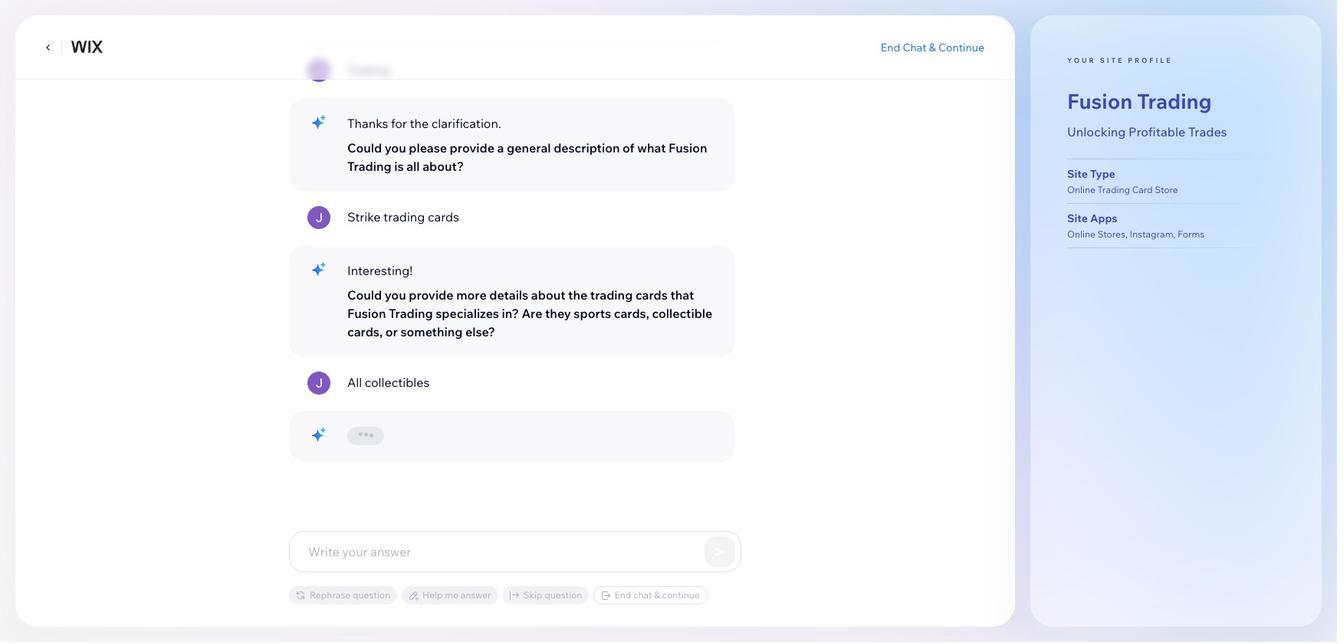 Task type: locate. For each thing, give the bounding box(es) containing it.
you down 'interesting!'
[[385, 288, 406, 303]]

Write your answer text field
[[290, 532, 741, 572]]

rephrase
[[310, 590, 351, 601]]

could down thanks
[[347, 140, 382, 156]]

provide inside could you provide more details about the trading cards that fusion trading specializes in? are they sports cards, collectible cards, or something else?
[[409, 288, 454, 303]]

trading
[[347, 62, 391, 77], [1137, 88, 1212, 114], [347, 159, 392, 174], [1098, 184, 1130, 195], [389, 306, 433, 321]]

1 vertical spatial online
[[1067, 228, 1096, 240]]

1 question from the left
[[353, 590, 390, 601]]

jacob image
[[307, 59, 330, 82], [307, 372, 330, 395]]

0 vertical spatial you
[[385, 140, 406, 156]]

trading inside could you provide more details about the trading cards that fusion trading specializes in? are they sports cards, collectible cards, or something else?
[[389, 306, 433, 321]]

1 you from the top
[[385, 140, 406, 156]]

jacob image for trading
[[307, 59, 330, 82]]

trading inside could you please provide a general description of what fusion trading is all about?
[[347, 159, 392, 174]]

site inside site apps online stores, instagram, forms
[[1067, 211, 1088, 225]]

fusion inside could you please provide a general description of what fusion trading is all about?
[[669, 140, 707, 156]]

1 vertical spatial cards
[[636, 288, 668, 303]]

1 horizontal spatial trading
[[590, 288, 633, 303]]

fusion trading
[[1067, 88, 1212, 114]]

1 vertical spatial end
[[614, 590, 631, 601]]

could down 'interesting!'
[[347, 288, 382, 303]]

2 question from the left
[[545, 590, 582, 601]]

0 horizontal spatial cards,
[[347, 324, 383, 340]]

they
[[545, 306, 571, 321]]

1 horizontal spatial cards
[[636, 288, 668, 303]]

cards,
[[614, 306, 649, 321], [347, 324, 383, 340]]

collectible
[[652, 306, 713, 321]]

1 vertical spatial jacob image
[[307, 372, 330, 395]]

site
[[1067, 167, 1088, 181], [1067, 211, 1088, 225]]

trading up profitable
[[1137, 88, 1212, 114]]

store
[[1155, 184, 1178, 195]]

1 online from the top
[[1067, 184, 1096, 195]]

question for skip question
[[545, 590, 582, 601]]

question
[[353, 590, 390, 601], [545, 590, 582, 601]]

the up 'sports'
[[568, 288, 588, 303]]

0 horizontal spatial end
[[614, 590, 631, 601]]

1 vertical spatial could
[[347, 288, 382, 303]]

strike trading cards
[[347, 209, 459, 225]]

question right skip
[[545, 590, 582, 601]]

0 vertical spatial fusion
[[1067, 88, 1133, 114]]

jacob image for all collectibles
[[307, 372, 330, 395]]

you inside could you provide more details about the trading cards that fusion trading specializes in? are they sports cards, collectible cards, or something else?
[[385, 288, 406, 303]]

trading inside could you provide more details about the trading cards that fusion trading specializes in? are they sports cards, collectible cards, or something else?
[[590, 288, 633, 303]]

2 could from the top
[[347, 288, 382, 303]]

something
[[401, 324, 463, 340]]

trading up 'sports'
[[590, 288, 633, 303]]

1 vertical spatial &
[[654, 590, 660, 601]]

1 vertical spatial trading
[[590, 288, 633, 303]]

2 site from the top
[[1067, 211, 1088, 225]]

end chat & continue button
[[881, 41, 985, 54]]

could you please provide a general description of what fusion trading is all about?
[[347, 140, 707, 174]]

could you provide more details about the trading cards that fusion trading specializes in? are they sports cards, collectible cards, or something else?
[[347, 288, 713, 340]]

please
[[409, 140, 447, 156]]

online for apps
[[1067, 228, 1096, 240]]

1 vertical spatial the
[[568, 288, 588, 303]]

could inside could you please provide a general description of what fusion trading is all about?
[[347, 140, 382, 156]]

a
[[497, 140, 504, 156]]

2 jacob image from the top
[[307, 372, 330, 395]]

could
[[347, 140, 382, 156], [347, 288, 382, 303]]

0 vertical spatial cards,
[[614, 306, 649, 321]]

about?
[[423, 159, 464, 174]]

0 vertical spatial &
[[929, 41, 936, 54]]

cards, right 'sports'
[[614, 306, 649, 321]]

1 jacob image from the top
[[307, 59, 330, 82]]

trading right strike
[[383, 209, 425, 225]]

fusion right what on the top left
[[669, 140, 707, 156]]

1 vertical spatial you
[[385, 288, 406, 303]]

0 horizontal spatial &
[[654, 590, 660, 601]]

trading up or
[[389, 306, 433, 321]]

1 vertical spatial site
[[1067, 211, 1088, 225]]

0 vertical spatial online
[[1067, 184, 1096, 195]]

end for end chat & continue
[[614, 590, 631, 601]]

trading left is
[[347, 159, 392, 174]]

0 horizontal spatial trading
[[383, 209, 425, 225]]

2 you from the top
[[385, 288, 406, 303]]

online inside site type online trading card store
[[1067, 184, 1096, 195]]

end
[[881, 41, 900, 54], [614, 590, 631, 601]]

question right rephrase
[[353, 590, 390, 601]]

in?
[[502, 306, 519, 321]]

0 horizontal spatial the
[[410, 116, 429, 131]]

cards
[[428, 209, 459, 225], [636, 288, 668, 303]]

strike
[[347, 209, 381, 225]]

cards, left or
[[347, 324, 383, 340]]

you inside could you please provide a general description of what fusion trading is all about?
[[385, 140, 406, 156]]

2 horizontal spatial fusion
[[1067, 88, 1133, 114]]

0 vertical spatial site
[[1067, 167, 1088, 181]]

all collectibles
[[347, 375, 430, 390]]

forms
[[1178, 228, 1205, 240]]

for
[[391, 116, 407, 131]]

trading
[[383, 209, 425, 225], [590, 288, 633, 303]]

profile
[[1128, 56, 1173, 64]]

cards left that
[[636, 288, 668, 303]]

2 vertical spatial fusion
[[347, 306, 386, 321]]

0 vertical spatial the
[[410, 116, 429, 131]]

unlocking profitable trades
[[1067, 124, 1227, 139]]

fusion
[[1067, 88, 1133, 114], [669, 140, 707, 156], [347, 306, 386, 321]]

0 vertical spatial jacob image
[[307, 59, 330, 82]]

skip question
[[523, 590, 582, 601]]

you up is
[[385, 140, 406, 156]]

online
[[1067, 184, 1096, 195], [1067, 228, 1096, 240]]

0 vertical spatial could
[[347, 140, 382, 156]]

the right "for"
[[410, 116, 429, 131]]

unlocking
[[1067, 124, 1126, 139]]

end chat & continue
[[881, 41, 985, 54]]

&
[[929, 41, 936, 54], [654, 590, 660, 601]]

help me answer
[[423, 590, 491, 601]]

1 horizontal spatial fusion
[[669, 140, 707, 156]]

0 horizontal spatial cards
[[428, 209, 459, 225]]

site for site type
[[1067, 167, 1088, 181]]

you for is
[[385, 140, 406, 156]]

could inside could you provide more details about the trading cards that fusion trading specializes in? are they sports cards, collectible cards, or something else?
[[347, 288, 382, 303]]

1 vertical spatial fusion
[[669, 140, 707, 156]]

trading down type
[[1098, 184, 1130, 195]]

provide down clarification.
[[450, 140, 495, 156]]

fusion up unlocking
[[1067, 88, 1133, 114]]

online inside site apps online stores, instagram, forms
[[1067, 228, 1096, 240]]

1 horizontal spatial question
[[545, 590, 582, 601]]

0 vertical spatial cards
[[428, 209, 459, 225]]

1 horizontal spatial end
[[881, 41, 900, 54]]

0 vertical spatial provide
[[450, 140, 495, 156]]

site left apps
[[1067, 211, 1088, 225]]

online down apps
[[1067, 228, 1096, 240]]

1 vertical spatial provide
[[409, 288, 454, 303]]

0 horizontal spatial fusion
[[347, 306, 386, 321]]

you
[[385, 140, 406, 156], [385, 288, 406, 303]]

me
[[445, 590, 459, 601]]

1 horizontal spatial the
[[568, 288, 588, 303]]

could for could you provide more details about the trading cards that fusion trading specializes in? are they sports cards, collectible cards, or something else?
[[347, 288, 382, 303]]

general
[[507, 140, 551, 156]]

1 vertical spatial cards,
[[347, 324, 383, 340]]

is
[[394, 159, 404, 174]]

sports
[[574, 306, 611, 321]]

site inside site type online trading card store
[[1067, 167, 1088, 181]]

chat
[[903, 41, 927, 54]]

cards down about?
[[428, 209, 459, 225]]

stores,
[[1098, 228, 1128, 240]]

online down type
[[1067, 184, 1096, 195]]

site apps online stores, instagram, forms
[[1067, 211, 1205, 240]]

site left type
[[1067, 167, 1088, 181]]

1 site from the top
[[1067, 167, 1088, 181]]

provide
[[450, 140, 495, 156], [409, 288, 454, 303]]

provide up something
[[409, 288, 454, 303]]

card
[[1132, 184, 1153, 195]]

the
[[410, 116, 429, 131], [568, 288, 588, 303]]

1 could from the top
[[347, 140, 382, 156]]

0 vertical spatial end
[[881, 41, 900, 54]]

1 horizontal spatial &
[[929, 41, 936, 54]]

2 online from the top
[[1067, 228, 1096, 240]]

provide inside could you please provide a general description of what fusion trading is all about?
[[450, 140, 495, 156]]

1 horizontal spatial cards,
[[614, 306, 649, 321]]

end for end chat & continue
[[881, 41, 900, 54]]

your site profile
[[1067, 56, 1173, 64]]

fusion up or
[[347, 306, 386, 321]]

0 horizontal spatial question
[[353, 590, 390, 601]]



Task type: describe. For each thing, give the bounding box(es) containing it.
question for rephrase question
[[353, 590, 390, 601]]

your
[[1067, 56, 1096, 64]]

answer
[[461, 590, 491, 601]]

trading up thanks
[[347, 62, 391, 77]]

about
[[531, 288, 566, 303]]

instagram,
[[1130, 228, 1176, 240]]

details
[[489, 288, 528, 303]]

apps
[[1090, 211, 1117, 225]]

more
[[456, 288, 487, 303]]

site for site apps
[[1067, 211, 1088, 225]]

0 vertical spatial trading
[[383, 209, 425, 225]]

trading inside site type online trading card store
[[1098, 184, 1130, 195]]

else?
[[465, 324, 495, 340]]

of
[[623, 140, 635, 156]]

cards inside could you provide more details about the trading cards that fusion trading specializes in? are they sports cards, collectible cards, or something else?
[[636, 288, 668, 303]]

trades
[[1188, 124, 1227, 139]]

end chat & continue
[[614, 590, 700, 601]]

type
[[1090, 167, 1115, 181]]

chat
[[633, 590, 652, 601]]

profitable
[[1129, 124, 1186, 139]]

description
[[554, 140, 620, 156]]

site type online trading card store
[[1067, 167, 1178, 195]]

site
[[1100, 56, 1124, 64]]

thanks for the clarification.
[[347, 116, 501, 131]]

& for chat
[[654, 590, 660, 601]]

collectibles
[[365, 375, 430, 390]]

are
[[522, 306, 542, 321]]

online for type
[[1067, 184, 1096, 195]]

or
[[385, 324, 398, 340]]

could for could you please provide a general description of what fusion trading is all about?
[[347, 140, 382, 156]]

continue
[[662, 590, 700, 601]]

& for chat
[[929, 41, 936, 54]]

skip
[[523, 590, 542, 601]]

specializes
[[436, 306, 499, 321]]

what
[[637, 140, 666, 156]]

you for trading
[[385, 288, 406, 303]]

fusion inside could you provide more details about the trading cards that fusion trading specializes in? are they sports cards, collectible cards, or something else?
[[347, 306, 386, 321]]

the inside could you provide more details about the trading cards that fusion trading specializes in? are they sports cards, collectible cards, or something else?
[[568, 288, 588, 303]]

that
[[671, 288, 694, 303]]

help
[[423, 590, 443, 601]]

jacob image
[[307, 206, 330, 229]]

continue
[[938, 41, 985, 54]]

all
[[407, 159, 420, 174]]

thanks
[[347, 116, 388, 131]]

interesting!
[[347, 263, 413, 278]]

all
[[347, 375, 362, 390]]

rephrase question
[[310, 590, 390, 601]]

clarification.
[[432, 116, 501, 131]]



Task type: vqa. For each thing, say whether or not it's contained in the screenshot.
top the "cards,"
yes



